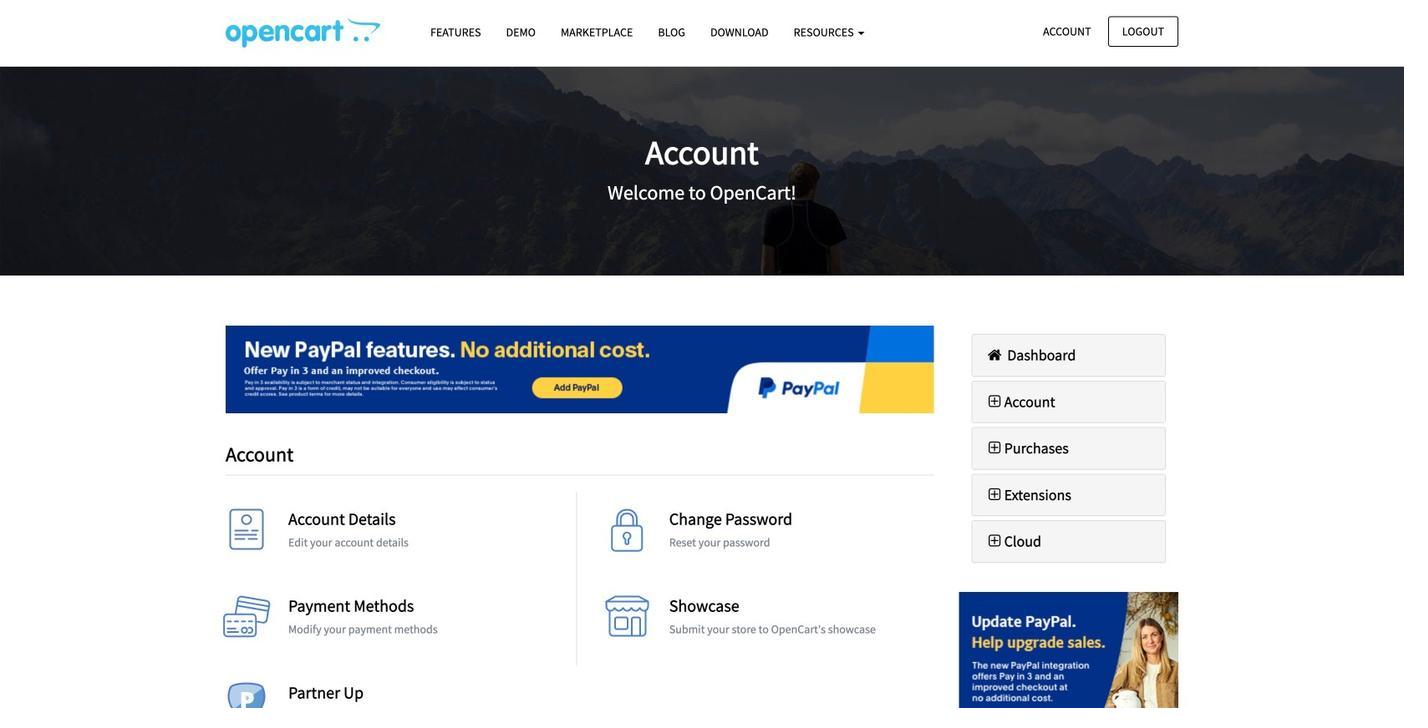 Task type: describe. For each thing, give the bounding box(es) containing it.
home image
[[985, 348, 1004, 363]]

1 plus square o image from the top
[[985, 394, 1004, 409]]

1 horizontal spatial paypal image
[[959, 593, 1179, 709]]

0 vertical spatial paypal image
[[226, 326, 934, 414]]

4 plus square o image from the top
[[985, 534, 1004, 549]]

apply to become a partner image
[[222, 683, 272, 709]]



Task type: locate. For each thing, give the bounding box(es) containing it.
showcase image
[[602, 596, 653, 647]]

opencart - your account image
[[226, 18, 380, 48]]

account image
[[222, 510, 272, 560]]

2 plus square o image from the top
[[985, 441, 1004, 456]]

3 plus square o image from the top
[[985, 488, 1004, 503]]

plus square o image
[[985, 394, 1004, 409], [985, 441, 1004, 456], [985, 488, 1004, 503], [985, 534, 1004, 549]]

1 vertical spatial paypal image
[[959, 593, 1179, 709]]

payment methods image
[[222, 596, 272, 647]]

paypal image
[[226, 326, 934, 414], [959, 593, 1179, 709]]

0 horizontal spatial paypal image
[[226, 326, 934, 414]]

change password image
[[602, 510, 653, 560]]



Task type: vqa. For each thing, say whether or not it's contained in the screenshot.
Payment
no



